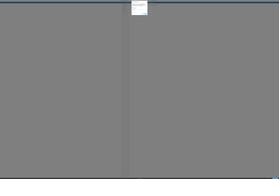 Task type: vqa. For each thing, say whether or not it's contained in the screenshot.
Service/Time
yes



Task type: describe. For each thing, give the bounding box(es) containing it.
business performance
[[190, 3, 197, 4]]

service/time sheets
[[173, 3, 179, 4]]

add-ons
[[202, 3, 205, 4]]

performance
[[193, 3, 197, 4]]

add-
[[202, 3, 203, 4]]

orders link
[[169, 3, 172, 4]]

invoices
[[183, 3, 185, 4]]

service/time
[[173, 3, 176, 4]]

asn link
[[179, 3, 182, 4]]

asn
[[180, 3, 181, 4]]

orders
[[169, 3, 171, 4]]

sourcing link
[[198, 3, 201, 4]]

business performance link
[[190, 3, 197, 4]]

sourcing
[[198, 3, 201, 4]]



Task type: locate. For each thing, give the bounding box(es) containing it.
invoices link
[[182, 3, 185, 4]]

business
[[190, 3, 193, 4]]

tell us what you think
[[177, 2, 185, 3]]

profile
[[166, 3, 168, 4]]

what
[[180, 2, 182, 3]]

catalogs
[[186, 3, 189, 4]]

sheets
[[177, 3, 179, 4]]

home link
[[162, 3, 165, 4]]

× dialog
[[176, 1, 197, 20]]

× button
[[195, 1, 197, 4]]

tell
[[177, 2, 178, 3]]

Your message: text field
[[177, 13, 196, 17]]

ons
[[203, 3, 205, 4]]

think
[[183, 2, 185, 3]]

us
[[178, 2, 179, 3]]

setup
[[206, 3, 208, 4]]

coupa supplier portal image
[[162, 0, 173, 2]]

profile link
[[165, 3, 168, 4]]

home
[[163, 3, 165, 4]]

setup link
[[205, 3, 208, 4]]

you
[[182, 2, 183, 3]]

catalogs link
[[186, 3, 189, 4]]

service/time sheets link
[[172, 3, 179, 4]]

×
[[196, 2, 196, 3]]

add-ons link
[[201, 3, 205, 4]]



